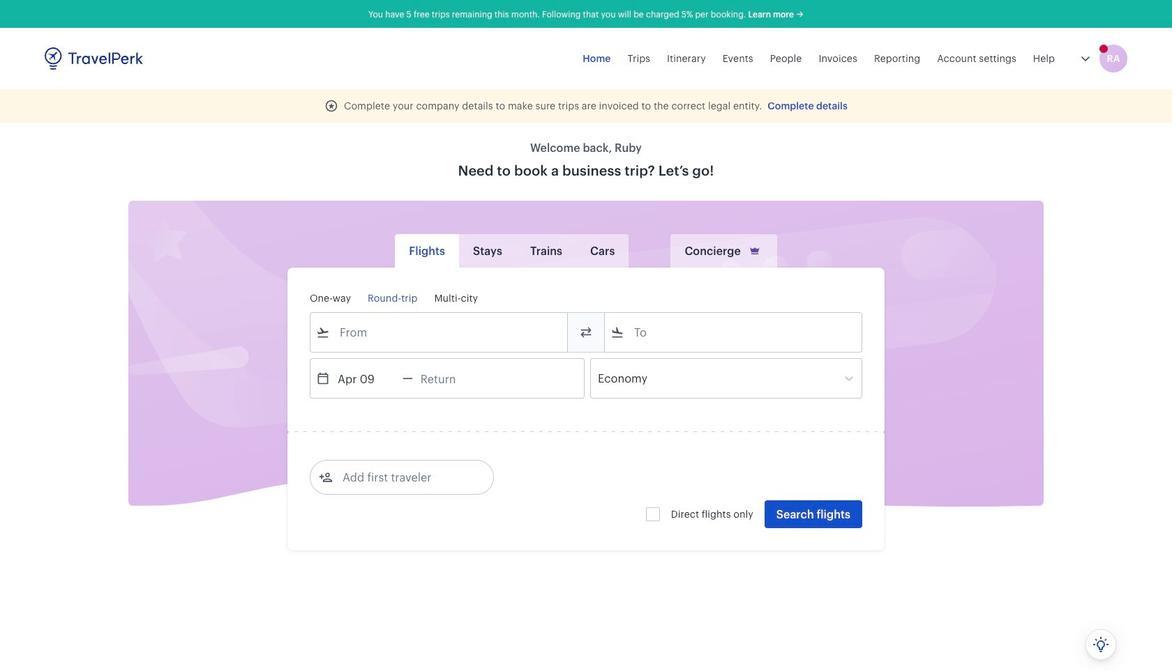 Task type: locate. For each thing, give the bounding box(es) containing it.
To search field
[[624, 322, 844, 344]]

From search field
[[330, 322, 549, 344]]



Task type: describe. For each thing, give the bounding box(es) containing it.
Depart text field
[[330, 359, 403, 398]]

Add first traveler search field
[[333, 467, 478, 489]]

Return text field
[[413, 359, 485, 398]]



